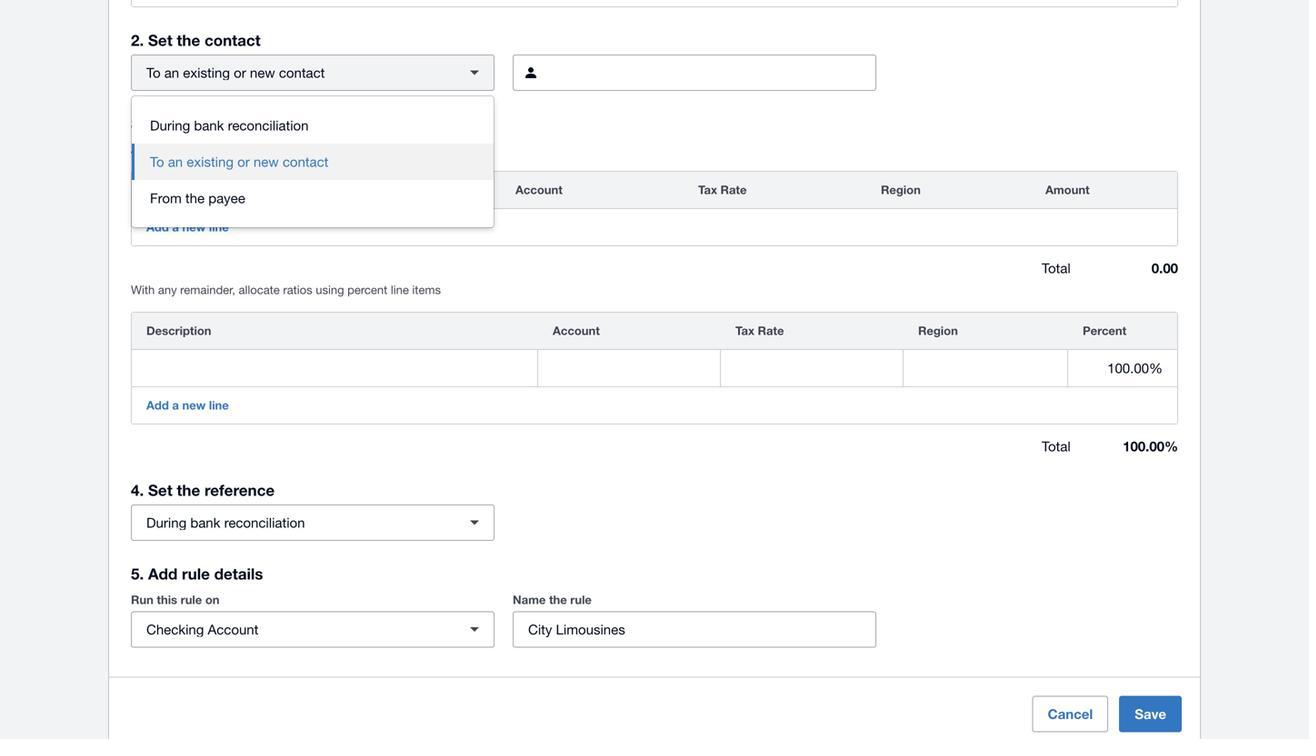 Task type: describe. For each thing, give the bounding box(es) containing it.
list box containing during bank reconciliation
[[132, 96, 494, 227]]

2. set the contact
[[131, 31, 261, 49]]

during bank reconciliation for during bank reconciliation button
[[150, 117, 309, 133]]

allocate
[[148, 115, 208, 133]]

automatically
[[131, 142, 202, 156]]

2 vertical spatial items
[[412, 283, 441, 297]]

existing for to an existing or new contact button
[[187, 154, 234, 170]]

4.
[[131, 481, 144, 499]]

during bank reconciliation button
[[132, 107, 494, 144]]

any
[[158, 283, 177, 297]]

Percent field
[[1068, 351, 1177, 386]]

during bank reconciliation for during bank reconciliation popup button on the left of the page
[[146, 515, 305, 531]]

to an existing or new contact for to an existing or new contact button
[[150, 154, 329, 170]]

list of fixed line items with description, account, tax rate and amount element
[[131, 171, 1178, 246]]

this
[[157, 593, 177, 607]]

Select a tracking category field
[[904, 351, 1067, 386]]

list of conditions with field, operator and value element
[[131, 0, 1178, 7]]

new inside list of fixed line items with description, account, tax rate and amount element
[[182, 220, 206, 234]]

line down "payee"
[[209, 220, 229, 234]]

existing for to an existing or new contact popup button
[[183, 65, 230, 80]]

reconciliation for during bank reconciliation button
[[228, 117, 309, 133]]

add a new line button inside list of ratio line items with description, account, tax rate and percent element
[[135, 391, 240, 420]]

from
[[150, 190, 182, 206]]

add a new line inside list of ratio line items with description, account, tax rate and percent element
[[146, 398, 229, 412]]

new inside list of ratio line items with description, account, tax rate and percent element
[[182, 398, 206, 412]]

rule for on
[[181, 593, 202, 607]]

from the payee button
[[132, 180, 494, 216]]

bank for during bank reconciliation popup button on the left of the page
[[190, 515, 220, 531]]

checking account
[[146, 621, 259, 637]]

save button
[[1119, 696, 1182, 732]]

3. allocate line items
[[131, 115, 283, 133]]

rule for details
[[182, 565, 210, 583]]

to an existing or new contact button
[[132, 144, 494, 180]]

add a new line inside list of fixed line items with description, account, tax rate and amount element
[[146, 220, 229, 234]]

cancel button
[[1032, 696, 1109, 732]]

or for to an existing or new contact popup button
[[234, 65, 246, 80]]

account inside popup button
[[208, 621, 259, 637]]

an for to an existing or new contact button
[[168, 154, 183, 170]]

line up automatically allocate fixed value line items
[[212, 115, 238, 133]]

Name the rule field
[[514, 612, 876, 647]]

0 vertical spatial contact
[[205, 31, 261, 49]]

on
[[205, 593, 220, 607]]

during for during bank reconciliation popup button on the left of the page
[[146, 515, 187, 531]]

to for to an existing or new contact popup button
[[146, 65, 161, 80]]

Select a tax rate field
[[721, 351, 903, 386]]

1 a from the top
[[172, 220, 179, 234]]

list of ratio line items with description, account, tax rate and percent element
[[131, 312, 1178, 425]]

tax rate for 0.00
[[698, 183, 747, 197]]

details
[[214, 565, 263, 583]]

amount
[[1046, 183, 1090, 197]]

reference
[[205, 481, 275, 499]]

ratios
[[283, 283, 312, 297]]

automatically allocate fixed value line items
[[131, 142, 360, 156]]

the left reference
[[177, 481, 200, 499]]

4. set the reference
[[131, 481, 275, 499]]

line right value
[[310, 142, 328, 156]]

with any remainder, allocate ratios using percent line items
[[131, 283, 441, 297]]

total for 0.00
[[1042, 260, 1071, 276]]

percent
[[347, 283, 388, 297]]



Task type: locate. For each thing, give the bounding box(es) containing it.
1 add a new line button from the top
[[135, 213, 240, 242]]

during inside button
[[150, 117, 190, 133]]

to an existing or new contact for to an existing or new contact popup button
[[146, 65, 325, 80]]

set right 2.
[[148, 31, 172, 49]]

2 set from the top
[[148, 481, 172, 499]]

reconciliation inside button
[[228, 117, 309, 133]]

during for during bank reconciliation button
[[150, 117, 190, 133]]

1 vertical spatial set
[[148, 481, 172, 499]]

an up from
[[168, 154, 183, 170]]

add inside list of ratio line items with description, account, tax rate and percent element
[[146, 398, 169, 412]]

reconciliation for during bank reconciliation popup button on the left of the page
[[224, 515, 305, 531]]

0 vertical spatial or
[[234, 65, 246, 80]]

1 vertical spatial existing
[[187, 154, 234, 170]]

to for to an existing or new contact button
[[150, 154, 164, 170]]

rule right name at the bottom of the page
[[570, 593, 592, 607]]

items right value
[[331, 142, 360, 156]]

contact up during bank reconciliation button
[[279, 65, 325, 80]]

existing
[[183, 65, 230, 80], [187, 154, 234, 170]]

bank down 4. set the reference
[[190, 515, 220, 531]]

during bank reconciliation down reference
[[146, 515, 305, 531]]

5.
[[131, 565, 144, 583]]

from the payee
[[150, 190, 245, 206]]

allocate down 3. allocate line items
[[206, 142, 247, 156]]

to inside button
[[150, 154, 164, 170]]

2 description from the top
[[146, 324, 211, 338]]

add a new line button inside list of fixed line items with description, account, tax rate and amount element
[[135, 213, 240, 242]]

new up 4. set the reference
[[182, 398, 206, 412]]

1 vertical spatial rate
[[758, 324, 784, 338]]

or left fixed
[[237, 154, 250, 170]]

0 vertical spatial add a new line button
[[135, 213, 240, 242]]

reconciliation down reference
[[224, 515, 305, 531]]

line up 4. set the reference
[[209, 398, 229, 412]]

new down from the payee
[[182, 220, 206, 234]]

rule
[[182, 565, 210, 583], [181, 593, 202, 607], [570, 593, 592, 607]]

account for 0.00
[[516, 183, 563, 197]]

2 add a new line from the top
[[146, 398, 229, 412]]

1 vertical spatial total
[[1042, 438, 1071, 454]]

set
[[148, 31, 172, 49], [148, 481, 172, 499]]

to inside popup button
[[146, 65, 161, 80]]

0 vertical spatial to
[[146, 65, 161, 80]]

2 add a new line button from the top
[[135, 391, 240, 420]]

region inside list of fixed line items with description, account, tax rate and amount element
[[881, 183, 921, 197]]

percent
[[1083, 324, 1127, 338]]

0 vertical spatial set
[[148, 31, 172, 49]]

1 horizontal spatial tax
[[736, 324, 755, 338]]

0 vertical spatial tax rate
[[698, 183, 747, 197]]

rate for 100.00%
[[758, 324, 784, 338]]

contact for to an existing or new contact popup button
[[279, 65, 325, 80]]

rate for 0.00
[[721, 183, 747, 197]]

bank inside button
[[194, 117, 224, 133]]

0 vertical spatial during bank reconciliation
[[150, 117, 309, 133]]

allocate
[[206, 142, 247, 156], [239, 283, 280, 297]]

add a new line button up 4. set the reference
[[135, 391, 240, 420]]

description
[[146, 183, 211, 197], [146, 324, 211, 338]]

contact inside button
[[283, 154, 329, 170]]

group
[[132, 96, 494, 227]]

set for 4.
[[148, 481, 172, 499]]

set for 2.
[[148, 31, 172, 49]]

1 vertical spatial during
[[146, 515, 187, 531]]

1 add a new line from the top
[[146, 220, 229, 234]]

description down automatically at the left top
[[146, 183, 211, 197]]

group containing during bank reconciliation
[[132, 96, 494, 227]]

0 vertical spatial rate
[[721, 183, 747, 197]]

100.00%
[[1123, 438, 1178, 455]]

2 horizontal spatial items
[[412, 283, 441, 297]]

1 vertical spatial tax rate
[[736, 324, 784, 338]]

line
[[212, 115, 238, 133], [310, 142, 328, 156], [209, 220, 229, 234], [391, 283, 409, 297], [209, 398, 229, 412]]

during down 4. set the reference
[[146, 515, 187, 531]]

or
[[234, 65, 246, 80], [237, 154, 250, 170]]

an inside button
[[168, 154, 183, 170]]

run this rule on
[[131, 593, 220, 607]]

the right 2.
[[177, 31, 200, 49]]

tax rate for 100.00%
[[736, 324, 784, 338]]

0 vertical spatial a
[[172, 220, 179, 234]]

during
[[150, 117, 190, 133], [146, 515, 187, 531]]

rate inside list of ratio line items with description, account, tax rate and percent element
[[758, 324, 784, 338]]

during inside popup button
[[146, 515, 187, 531]]

new inside popup button
[[250, 65, 275, 80]]

the inside button
[[185, 190, 205, 206]]

region for 0.00
[[881, 183, 921, 197]]

during bank reconciliation inside button
[[150, 117, 309, 133]]

during bank reconciliation inside popup button
[[146, 515, 305, 531]]

during up automatically at the left top
[[150, 117, 190, 133]]

1 vertical spatial region
[[918, 324, 958, 338]]

remainder,
[[180, 283, 235, 297]]

1 vertical spatial allocate
[[239, 283, 280, 297]]

region
[[881, 183, 921, 197], [918, 324, 958, 338]]

0 vertical spatial bank
[[194, 117, 224, 133]]

1 vertical spatial add
[[146, 398, 169, 412]]

existing inside popup button
[[183, 65, 230, 80]]

to an existing or new contact button
[[131, 55, 495, 91]]

1 vertical spatial add a new line
[[146, 398, 229, 412]]

0 vertical spatial items
[[243, 115, 283, 133]]

checking
[[146, 621, 204, 637]]

1 vertical spatial description
[[146, 324, 211, 338]]

items up fixed
[[243, 115, 283, 133]]

0 vertical spatial during
[[150, 117, 190, 133]]

0 vertical spatial an
[[164, 65, 179, 80]]

the right name at the bottom of the page
[[549, 593, 567, 607]]

Select an account field
[[538, 351, 720, 386]]

a
[[172, 220, 179, 234], [172, 398, 179, 412]]

1 vertical spatial bank
[[190, 515, 220, 531]]

0 vertical spatial add
[[146, 220, 169, 234]]

1 vertical spatial add a new line button
[[135, 391, 240, 420]]

items
[[243, 115, 283, 133], [331, 142, 360, 156], [412, 283, 441, 297]]

new
[[250, 65, 275, 80], [254, 154, 279, 170], [182, 220, 206, 234], [182, 398, 206, 412]]

region for 100.00%
[[918, 324, 958, 338]]

5. add rule details
[[131, 565, 263, 583]]

2 vertical spatial account
[[208, 621, 259, 637]]

1 vertical spatial items
[[331, 142, 360, 156]]

to down 2. set the contact
[[146, 65, 161, 80]]

0 vertical spatial total
[[1042, 260, 1071, 276]]

1 vertical spatial an
[[168, 154, 183, 170]]

1 horizontal spatial items
[[331, 142, 360, 156]]

1 set from the top
[[148, 31, 172, 49]]

tax for 100.00%
[[736, 324, 755, 338]]

2 a from the top
[[172, 398, 179, 412]]

to an existing or new contact
[[146, 65, 325, 80], [150, 154, 329, 170]]

to an existing or new contact inside popup button
[[146, 65, 325, 80]]

add inside list of fixed line items with description, account, tax rate and amount element
[[146, 220, 169, 234]]

allocate left ratios on the top left of the page
[[239, 283, 280, 297]]

contact for to an existing or new contact button
[[283, 154, 329, 170]]

add a new line button
[[135, 213, 240, 242], [135, 391, 240, 420]]

add a new line up 4. set the reference
[[146, 398, 229, 412]]

payee
[[208, 190, 245, 206]]

contact up to an existing or new contact popup button
[[205, 31, 261, 49]]

2 vertical spatial contact
[[283, 154, 329, 170]]

or down 2. set the contact
[[234, 65, 246, 80]]

existing down 3. allocate line items
[[187, 154, 234, 170]]

1 vertical spatial during bank reconciliation
[[146, 515, 305, 531]]

bank up automatically allocate fixed value line items
[[194, 117, 224, 133]]

0 vertical spatial add a new line
[[146, 220, 229, 234]]

1 vertical spatial a
[[172, 398, 179, 412]]

add for add a new line button inside the list of ratio line items with description, account, tax rate and percent element
[[146, 398, 169, 412]]

1 total from the top
[[1042, 260, 1071, 276]]

or for to an existing or new contact button
[[237, 154, 250, 170]]

or inside popup button
[[234, 65, 246, 80]]

Description text field
[[132, 351, 537, 386]]

with
[[131, 283, 155, 297]]

bank for during bank reconciliation button
[[194, 117, 224, 133]]

during bank reconciliation up automatically allocate fixed value line items
[[150, 117, 309, 133]]

1 vertical spatial to
[[150, 154, 164, 170]]

description for 0.00
[[146, 183, 211, 197]]

to an existing or new contact up "payee"
[[150, 154, 329, 170]]

to
[[146, 65, 161, 80], [150, 154, 164, 170]]

reconciliation inside popup button
[[224, 515, 305, 531]]

name the rule
[[513, 593, 592, 607]]

or inside button
[[237, 154, 250, 170]]

add
[[146, 220, 169, 234], [146, 398, 169, 412], [148, 565, 178, 583]]

None field
[[556, 55, 876, 90]]

bank inside popup button
[[190, 515, 220, 531]]

an inside popup button
[[164, 65, 179, 80]]

fixed
[[250, 142, 276, 156]]

0.00
[[1152, 260, 1178, 276]]

the right from
[[185, 190, 205, 206]]

existing down 2. set the contact
[[183, 65, 230, 80]]

add a new line down from the payee
[[146, 220, 229, 234]]

save
[[1135, 706, 1167, 722]]

bank
[[194, 117, 224, 133], [190, 515, 220, 531]]

3.
[[131, 115, 144, 133]]

0 vertical spatial existing
[[183, 65, 230, 80]]

new up during bank reconciliation button
[[250, 65, 275, 80]]

total for 100.00%
[[1042, 438, 1071, 454]]

tax rate
[[698, 183, 747, 197], [736, 324, 784, 338]]

contact down during bank reconciliation button
[[283, 154, 329, 170]]

0 vertical spatial description
[[146, 183, 211, 197]]

list box
[[132, 96, 494, 227]]

using
[[316, 283, 344, 297]]

account
[[516, 183, 563, 197], [553, 324, 600, 338], [208, 621, 259, 637]]

items right percent
[[412, 283, 441, 297]]

set right 4. on the bottom of the page
[[148, 481, 172, 499]]

a down from
[[172, 220, 179, 234]]

the
[[177, 31, 200, 49], [185, 190, 205, 206], [177, 481, 200, 499], [549, 593, 567, 607]]

0 vertical spatial account
[[516, 183, 563, 197]]

2 total from the top
[[1042, 438, 1071, 454]]

2 vertical spatial add
[[148, 565, 178, 583]]

1 horizontal spatial rate
[[758, 324, 784, 338]]

add for add a new line button inside list of fixed line items with description, account, tax rate and amount element
[[146, 220, 169, 234]]

description for 100.00%
[[146, 324, 211, 338]]

existing inside button
[[187, 154, 234, 170]]

during bank reconciliation
[[150, 117, 309, 133], [146, 515, 305, 531]]

0 vertical spatial to an existing or new contact
[[146, 65, 325, 80]]

contact inside popup button
[[279, 65, 325, 80]]

add a new line button down from the payee
[[135, 213, 240, 242]]

0 horizontal spatial items
[[243, 115, 283, 133]]

run
[[131, 593, 153, 607]]

region inside list of ratio line items with description, account, tax rate and percent element
[[918, 324, 958, 338]]

0 horizontal spatial rate
[[721, 183, 747, 197]]

reconciliation
[[228, 117, 309, 133], [224, 515, 305, 531]]

1 vertical spatial account
[[553, 324, 600, 338]]

an
[[164, 65, 179, 80], [168, 154, 183, 170]]

0 vertical spatial tax
[[698, 183, 717, 197]]

1 description from the top
[[146, 183, 211, 197]]

tax inside list of ratio line items with description, account, tax rate and percent element
[[736, 324, 755, 338]]

to an existing or new contact inside button
[[150, 154, 329, 170]]

an down 2. set the contact
[[164, 65, 179, 80]]

tax for 0.00
[[698, 183, 717, 197]]

description down any
[[146, 324, 211, 338]]

cancel
[[1048, 706, 1093, 722]]

a up 4. set the reference
[[172, 398, 179, 412]]

tax
[[698, 183, 717, 197], [736, 324, 755, 338]]

1 vertical spatial or
[[237, 154, 250, 170]]

to an existing or new contact down 2. set the contact
[[146, 65, 325, 80]]

1 vertical spatial contact
[[279, 65, 325, 80]]

1 vertical spatial tax
[[736, 324, 755, 338]]

add a new line
[[146, 220, 229, 234], [146, 398, 229, 412]]

during bank reconciliation button
[[131, 505, 495, 541]]

0 vertical spatial reconciliation
[[228, 117, 309, 133]]

rate
[[721, 183, 747, 197], [758, 324, 784, 338]]

name
[[513, 593, 546, 607]]

rate inside list of fixed line items with description, account, tax rate and amount element
[[721, 183, 747, 197]]

tax inside list of fixed line items with description, account, tax rate and amount element
[[698, 183, 717, 197]]

rule up on
[[182, 565, 210, 583]]

2.
[[131, 31, 144, 49]]

value
[[279, 142, 307, 156]]

reconciliation up fixed
[[228, 117, 309, 133]]

0 vertical spatial allocate
[[206, 142, 247, 156]]

contact
[[205, 31, 261, 49], [279, 65, 325, 80], [283, 154, 329, 170]]

new left value
[[254, 154, 279, 170]]

line right percent
[[391, 283, 409, 297]]

0 horizontal spatial tax
[[698, 183, 717, 197]]

1 vertical spatial to an existing or new contact
[[150, 154, 329, 170]]

0 vertical spatial region
[[881, 183, 921, 197]]

total
[[1042, 260, 1071, 276], [1042, 438, 1071, 454]]

an for to an existing or new contact popup button
[[164, 65, 179, 80]]

to up from
[[150, 154, 164, 170]]

checking account button
[[131, 611, 495, 648]]

1 vertical spatial reconciliation
[[224, 515, 305, 531]]

account for 100.00%
[[553, 324, 600, 338]]

new inside button
[[254, 154, 279, 170]]

rule left on
[[181, 593, 202, 607]]



Task type: vqa. For each thing, say whether or not it's contained in the screenshot.
the bottom Tax Rate
yes



